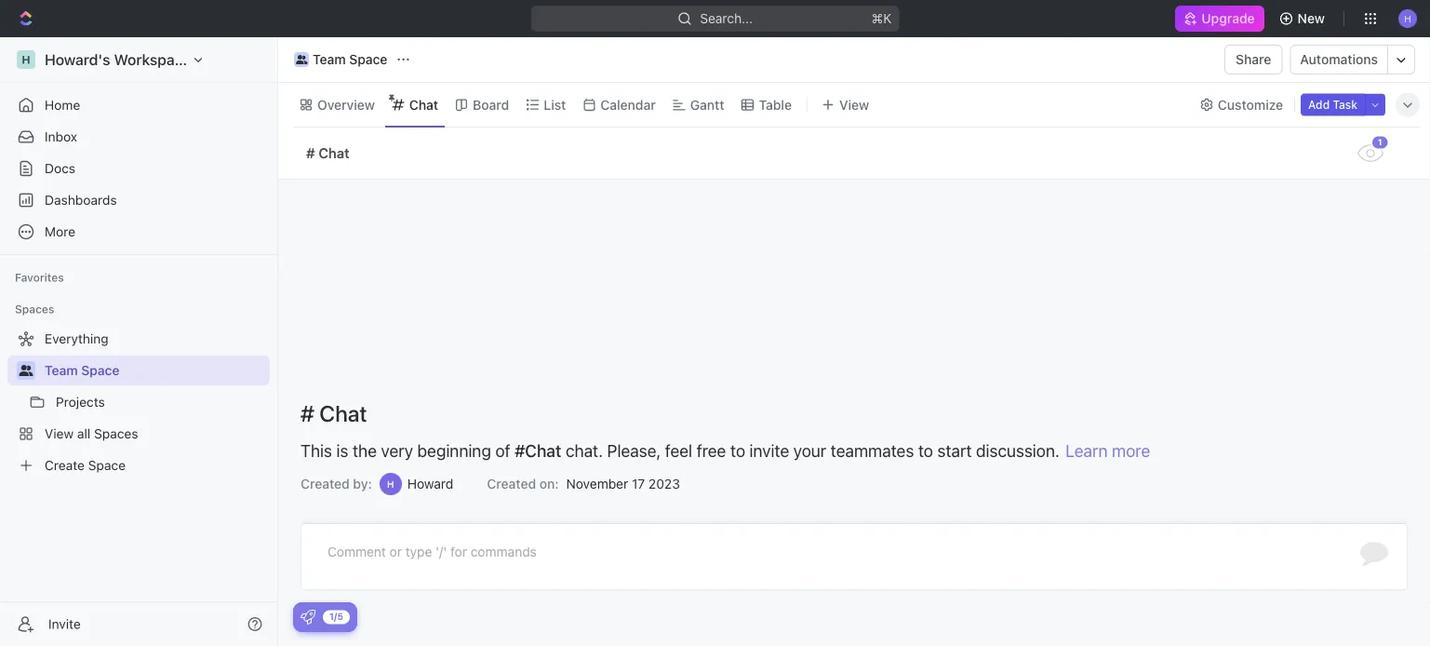 Task type: locate. For each thing, give the bounding box(es) containing it.
2 created from the left
[[487, 476, 536, 492]]

view
[[840, 97, 870, 112], [45, 426, 74, 441]]

spaces down favorites button
[[15, 303, 54, 316]]

task
[[1333, 98, 1358, 111]]

1 vertical spatial #
[[301, 400, 315, 426]]

space down view all spaces
[[88, 458, 126, 473]]

0 horizontal spatial h
[[22, 53, 30, 66]]

#
[[306, 145, 315, 161], [301, 400, 315, 426]]

2 vertical spatial space
[[88, 458, 126, 473]]

tree
[[7, 324, 270, 480]]

2 vertical spatial chat
[[320, 400, 367, 426]]

team space link
[[290, 48, 392, 71], [45, 356, 266, 385]]

0 vertical spatial chat
[[409, 97, 439, 112]]

1 horizontal spatial spaces
[[94, 426, 138, 441]]

created for created by:
[[301, 476, 350, 492]]

chat up is
[[320, 400, 367, 426]]

add task button
[[1301, 94, 1366, 116]]

1/5
[[330, 611, 344, 622]]

0 horizontal spatial user group image
[[19, 365, 33, 376]]

projects
[[56, 394, 105, 410]]

0 horizontal spatial team space link
[[45, 356, 266, 385]]

table link
[[755, 92, 792, 118]]

1 vertical spatial user group image
[[19, 365, 33, 376]]

2 horizontal spatial h
[[1405, 13, 1412, 24]]

# up this
[[301, 400, 315, 426]]

tree inside "sidebar" navigation
[[7, 324, 270, 480]]

1 horizontal spatial team space link
[[290, 48, 392, 71]]

start
[[938, 440, 972, 460]]

1 vertical spatial spaces
[[94, 426, 138, 441]]

1 vertical spatial team space link
[[45, 356, 266, 385]]

0 horizontal spatial view
[[45, 426, 74, 441]]

1 vertical spatial team
[[45, 363, 78, 378]]

chat link
[[406, 92, 439, 118]]

0 horizontal spatial team
[[45, 363, 78, 378]]

everything link
[[7, 324, 266, 354]]

chat down overview link
[[319, 145, 350, 161]]

team space inside tree
[[45, 363, 120, 378]]

0 vertical spatial spaces
[[15, 303, 54, 316]]

more
[[45, 224, 75, 239]]

inbox
[[45, 129, 77, 144]]

projects link
[[56, 387, 266, 417]]

team space up projects
[[45, 363, 120, 378]]

more
[[1112, 440, 1151, 460]]

space
[[349, 52, 388, 67], [81, 363, 120, 378], [88, 458, 126, 473]]

0 vertical spatial team space
[[313, 52, 388, 67]]

# chat
[[306, 145, 350, 161], [301, 400, 367, 426]]

created down this
[[301, 476, 350, 492]]

invite
[[750, 440, 790, 460]]

space up the overview
[[349, 52, 388, 67]]

created on: november 17 2023
[[487, 476, 680, 492]]

on:
[[540, 476, 559, 492]]

add task
[[1309, 98, 1358, 111]]

by:
[[353, 476, 372, 492]]

add
[[1309, 98, 1330, 111]]

view inside tree
[[45, 426, 74, 441]]

1 vertical spatial space
[[81, 363, 120, 378]]

to right free
[[731, 440, 746, 460]]

customize
[[1218, 97, 1284, 112]]

inbox link
[[7, 122, 270, 152]]

view inside button
[[840, 97, 870, 112]]

1 horizontal spatial user group image
[[296, 55, 307, 64]]

2 vertical spatial h
[[387, 478, 394, 489]]

home link
[[7, 90, 270, 120]]

team up overview link
[[313, 52, 346, 67]]

h inside 'dropdown button'
[[1405, 13, 1412, 24]]

0 vertical spatial # chat
[[306, 145, 350, 161]]

team space link up projects link
[[45, 356, 266, 385]]

more button
[[7, 217, 270, 247]]

created
[[301, 476, 350, 492], [487, 476, 536, 492]]

0 vertical spatial view
[[840, 97, 870, 112]]

automations
[[1301, 52, 1379, 67]]

# down overview link
[[306, 145, 315, 161]]

1 created from the left
[[301, 476, 350, 492]]

sidebar navigation
[[0, 37, 282, 646]]

team down everything
[[45, 363, 78, 378]]

0 horizontal spatial to
[[731, 440, 746, 460]]

this is the very beginning of #chat chat. please, feel free to invite your teammates to start discussion. learn more
[[301, 440, 1151, 460]]

gantt
[[691, 97, 725, 112]]

1 vertical spatial team space
[[45, 363, 120, 378]]

0 vertical spatial team
[[313, 52, 346, 67]]

# chat up is
[[301, 400, 367, 426]]

howard's
[[45, 51, 110, 68]]

0 horizontal spatial spaces
[[15, 303, 54, 316]]

discussion.
[[977, 440, 1060, 460]]

favorites button
[[7, 266, 71, 289]]

spaces right all
[[94, 426, 138, 441]]

0 vertical spatial h
[[1405, 13, 1412, 24]]

1 horizontal spatial view
[[840, 97, 870, 112]]

team space up the overview
[[313, 52, 388, 67]]

1 horizontal spatial h
[[387, 478, 394, 489]]

view right "table"
[[840, 97, 870, 112]]

invite
[[48, 616, 81, 632]]

gantt link
[[687, 92, 725, 118]]

1 vertical spatial view
[[45, 426, 74, 441]]

created for created on: november 17 2023
[[487, 476, 536, 492]]

spaces inside tree
[[94, 426, 138, 441]]

# chat down overview link
[[306, 145, 350, 161]]

workspace
[[114, 51, 191, 68]]

⌘k
[[872, 11, 892, 26]]

to
[[731, 440, 746, 460], [919, 440, 934, 460]]

created down of
[[487, 476, 536, 492]]

onboarding checklist button image
[[301, 610, 316, 625]]

november
[[567, 476, 629, 492]]

0 horizontal spatial team space
[[45, 363, 120, 378]]

1 horizontal spatial created
[[487, 476, 536, 492]]

tree containing everything
[[7, 324, 270, 480]]

user group image
[[296, 55, 307, 64], [19, 365, 33, 376]]

your
[[794, 440, 827, 460]]

2 to from the left
[[919, 440, 934, 460]]

view left all
[[45, 426, 74, 441]]

1 horizontal spatial to
[[919, 440, 934, 460]]

space up projects
[[81, 363, 120, 378]]

view for view
[[840, 97, 870, 112]]

team inside "sidebar" navigation
[[45, 363, 78, 378]]

chat left board link
[[409, 97, 439, 112]]

chat
[[409, 97, 439, 112], [319, 145, 350, 161], [320, 400, 367, 426]]

h
[[1405, 13, 1412, 24], [22, 53, 30, 66], [387, 478, 394, 489]]

0 vertical spatial #
[[306, 145, 315, 161]]

1 vertical spatial h
[[22, 53, 30, 66]]

learn
[[1066, 440, 1108, 460]]

0 horizontal spatial created
[[301, 476, 350, 492]]

team space
[[313, 52, 388, 67], [45, 363, 120, 378]]

spaces
[[15, 303, 54, 316], [94, 426, 138, 441]]

team
[[313, 52, 346, 67], [45, 363, 78, 378]]

feel
[[665, 440, 693, 460]]

view all spaces
[[45, 426, 138, 441]]

create
[[45, 458, 85, 473]]

to left the start
[[919, 440, 934, 460]]

team space link up the overview
[[290, 48, 392, 71]]

#chat
[[515, 440, 562, 460]]

is
[[337, 440, 349, 460]]



Task type: describe. For each thing, give the bounding box(es) containing it.
onboarding checklist button element
[[301, 610, 316, 625]]

very
[[381, 440, 413, 460]]

new button
[[1272, 4, 1337, 34]]

view button
[[815, 92, 876, 118]]

h inside "sidebar" navigation
[[22, 53, 30, 66]]

upgrade link
[[1176, 6, 1265, 32]]

1
[[1379, 137, 1383, 147]]

automations button
[[1292, 46, 1388, 74]]

of
[[496, 440, 511, 460]]

home
[[45, 97, 80, 113]]

upgrade
[[1202, 11, 1255, 26]]

teammates
[[831, 440, 914, 460]]

create space link
[[7, 451, 266, 480]]

board link
[[469, 92, 509, 118]]

chat.
[[566, 440, 603, 460]]

share
[[1236, 52, 1272, 67]]

list link
[[540, 92, 566, 118]]

customize button
[[1194, 92, 1289, 118]]

create space
[[45, 458, 126, 473]]

docs link
[[7, 154, 270, 183]]

1 horizontal spatial team space
[[313, 52, 388, 67]]

view for view all spaces
[[45, 426, 74, 441]]

2023
[[649, 476, 680, 492]]

docs
[[45, 161, 75, 176]]

howard's workspace
[[45, 51, 191, 68]]

share button
[[1225, 45, 1283, 74]]

search...
[[700, 11, 753, 26]]

free
[[697, 440, 726, 460]]

1 to from the left
[[731, 440, 746, 460]]

howard
[[408, 476, 454, 492]]

1 button
[[1357, 135, 1390, 162]]

created by:
[[301, 476, 372, 492]]

everything
[[45, 331, 109, 346]]

1 vertical spatial chat
[[319, 145, 350, 161]]

0 vertical spatial team space link
[[290, 48, 392, 71]]

favorites
[[15, 271, 64, 284]]

board
[[473, 97, 509, 112]]

beginning
[[418, 440, 491, 460]]

howard's workspace, , element
[[17, 50, 35, 69]]

0 vertical spatial space
[[349, 52, 388, 67]]

h button
[[1394, 4, 1423, 34]]

overview
[[317, 97, 375, 112]]

17
[[632, 476, 645, 492]]

1 horizontal spatial team
[[313, 52, 346, 67]]

overview link
[[314, 92, 375, 118]]

learn more link
[[1066, 440, 1151, 460]]

dashboards
[[45, 192, 117, 208]]

dashboards link
[[7, 185, 270, 215]]

list
[[544, 97, 566, 112]]

user group image inside "sidebar" navigation
[[19, 365, 33, 376]]

calendar link
[[597, 92, 656, 118]]

this
[[301, 440, 332, 460]]

all
[[77, 426, 91, 441]]

please,
[[607, 440, 661, 460]]

the
[[353, 440, 377, 460]]

1 vertical spatial # chat
[[301, 400, 367, 426]]

table
[[759, 97, 792, 112]]

0 vertical spatial user group image
[[296, 55, 307, 64]]

calendar
[[601, 97, 656, 112]]

new
[[1298, 11, 1326, 26]]

view button
[[815, 83, 876, 127]]

view all spaces link
[[7, 419, 266, 449]]



Task type: vqa. For each thing, say whether or not it's contained in the screenshot.
'invite user' icon
no



